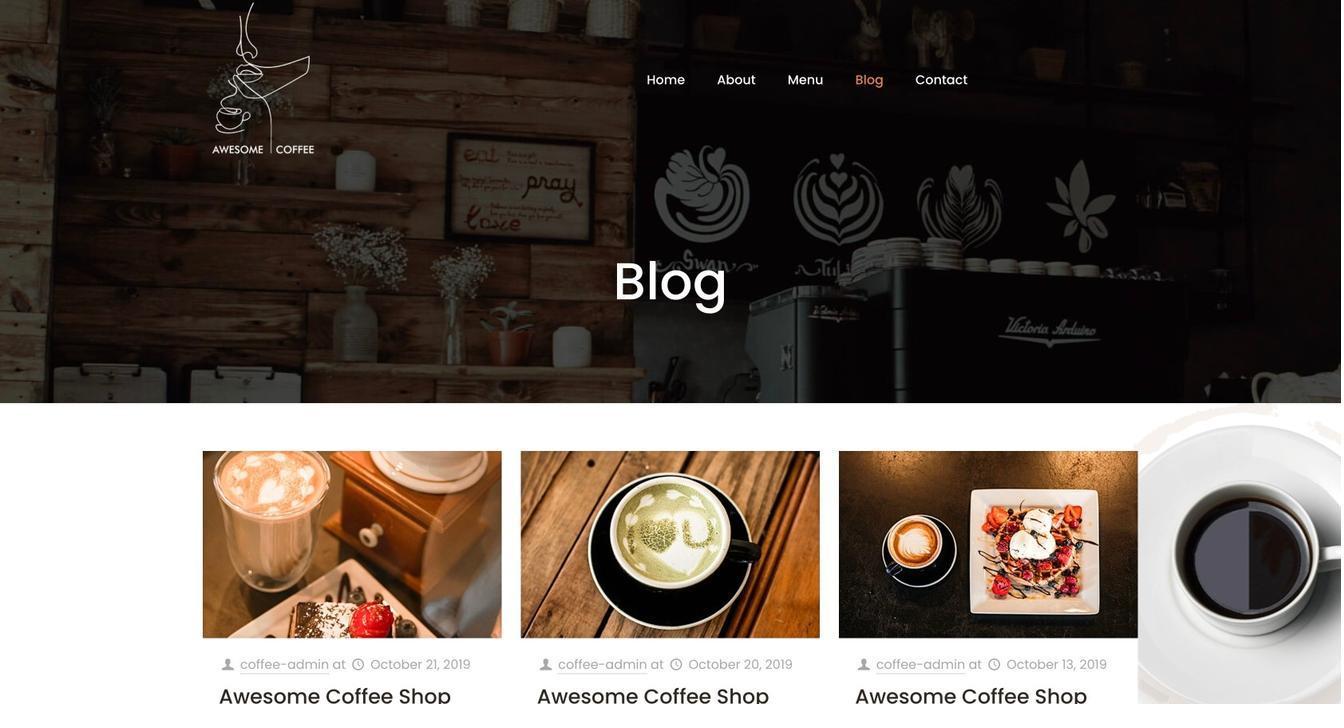 Task type: locate. For each thing, give the bounding box(es) containing it.
1 horizontal spatial clock image
[[985, 655, 1003, 673]]

2 clock image from the left
[[985, 655, 1003, 673]]

0 horizontal spatial user image
[[537, 655, 555, 673]]

2 user image from the left
[[855, 655, 873, 673]]

1 horizontal spatial user image
[[855, 655, 873, 673]]

user image
[[537, 655, 555, 673], [855, 655, 873, 673]]

clock image
[[667, 655, 685, 673]]

1 clock image from the left
[[349, 655, 367, 673]]

clock image
[[349, 655, 367, 673], [985, 655, 1003, 673]]

0 horizontal spatial clock image
[[349, 655, 367, 673]]



Task type: vqa. For each thing, say whether or not it's contained in the screenshot.
the right user icon
yes



Task type: describe. For each thing, give the bounding box(es) containing it.
clock image for user icon
[[349, 655, 367, 673]]

clock image for first user image from the right
[[985, 655, 1003, 673]]

png logo image
[[209, 0, 318, 160]]

user image
[[219, 655, 237, 673]]

1 user image from the left
[[537, 655, 555, 673]]



